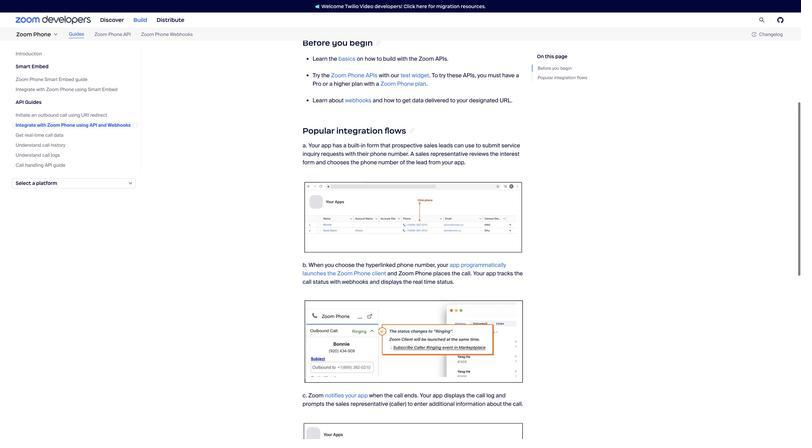 Task type: locate. For each thing, give the bounding box(es) containing it.
menu containing introduction
[[12, 47, 141, 172]]

can
[[455, 142, 464, 150]]

1 vertical spatial your
[[474, 270, 485, 278]]

integration up "in"
[[337, 126, 383, 136]]

displays inside and zoom phone places the call. your app tracks the call status with webhooks and displays the real time status.
[[381, 279, 402, 286]]

0 horizontal spatial about
[[329, 97, 344, 104]]

before you begin link
[[538, 65, 588, 72]]

with right build
[[398, 55, 408, 63]]

0 horizontal spatial data
[[54, 132, 64, 138]]

guides up an
[[25, 99, 42, 105]]

and right the log
[[496, 392, 506, 400]]

zoom inside and zoom phone places the call. your app tracks the call status with webhooks and displays the real time status.
[[399, 270, 414, 278]]

call.
[[462, 270, 472, 278], [513, 401, 524, 408]]

0 horizontal spatial guides
[[25, 99, 42, 105]]

your
[[457, 97, 468, 104], [442, 159, 454, 166], [438, 262, 449, 269], [346, 392, 357, 400]]

popular
[[538, 75, 554, 81], [303, 126, 335, 136]]

with down try the zoom phone apis with our test widget
[[365, 80, 375, 88]]

sales
[[424, 142, 438, 150], [416, 150, 430, 158], [336, 401, 350, 408]]

1 vertical spatial phone
[[361, 159, 377, 166]]

using up integrate with zoom phone using api and webhooks
[[68, 112, 80, 118]]

0 horizontal spatial how
[[365, 55, 376, 63]]

1 vertical spatial integrate
[[16, 122, 36, 128]]

how
[[365, 55, 376, 63], [384, 97, 395, 104]]

1 horizontal spatial before
[[538, 65, 552, 71]]

0 horizontal spatial displays
[[381, 279, 402, 286]]

phone up and zoom phone places the call. your app tracks the call status with webhooks and displays the real time status.
[[397, 262, 414, 269]]

0 horizontal spatial time
[[35, 132, 44, 138]]

0 horizontal spatial popular
[[303, 126, 335, 136]]

you left must
[[478, 72, 487, 79]]

representative down leads
[[431, 150, 468, 158]]

menu
[[12, 47, 141, 172]]

sales left leads
[[424, 142, 438, 150]]

popular integration flows down the before you begin "link"
[[538, 75, 588, 81]]

1 vertical spatial embed
[[59, 76, 74, 83]]

0 horizontal spatial form
[[303, 159, 315, 166]]

0 horizontal spatial webhooks
[[108, 122, 131, 128]]

1 vertical spatial call.
[[513, 401, 524, 408]]

1 horizontal spatial integration
[[555, 75, 576, 81]]

. down "widget"
[[427, 80, 428, 88]]

app up requests
[[322, 142, 332, 150]]

zoom phone smart embed guide
[[16, 76, 88, 83]]

and down the redirect at top
[[98, 122, 107, 128]]

smart up the redirect at top
[[88, 86, 101, 93]]

an
[[31, 112, 37, 118]]

webhooks
[[345, 97, 372, 104], [342, 279, 369, 286]]

understand for understand call history
[[16, 142, 41, 148]]

integrate up the api guides
[[16, 86, 35, 93]]

app up additional
[[433, 392, 443, 400]]

1 vertical spatial webhooks
[[108, 122, 131, 128]]

app inside app programmatically launches the zoom phone client
[[450, 262, 460, 269]]

sales up lead
[[416, 150, 430, 158]]

sales inside when the call ends. your app displays the call log and prompts the sales representative (caller) to enter additional information about the call.
[[336, 401, 350, 408]]

and down client
[[370, 279, 380, 286]]

a
[[517, 72, 520, 79], [330, 80, 333, 88], [376, 80, 380, 88], [344, 142, 347, 150]]

0 vertical spatial how
[[365, 55, 376, 63]]

1 vertical spatial flows
[[385, 126, 407, 136]]

2 vertical spatial phone
[[397, 262, 414, 269]]

0 vertical spatial learn
[[313, 55, 328, 63]]

plan down zoom phone apis link
[[352, 80, 363, 88]]

1 vertical spatial learn
[[313, 97, 328, 104]]

data up history
[[54, 132, 64, 138]]

0 horizontal spatial call.
[[462, 270, 472, 278]]

tracks
[[498, 270, 514, 278]]

1 horizontal spatial popular integration flows
[[538, 75, 588, 81]]

0 vertical spatial before
[[303, 38, 330, 48]]

1 vertical spatial how
[[384, 97, 395, 104]]

app inside when the call ends. your app displays the call log and prompts the sales representative (caller) to enter additional information about the call.
[[433, 392, 443, 400]]

1 horizontal spatial representative
[[431, 150, 468, 158]]

representative down when
[[351, 401, 388, 408]]

0 vertical spatial time
[[35, 132, 44, 138]]

0 vertical spatial call.
[[462, 270, 472, 278]]

begin
[[350, 38, 373, 48], [561, 65, 572, 71]]

0 vertical spatial integration
[[555, 75, 576, 81]]

webhooks down higher
[[345, 97, 372, 104]]

call down launches
[[303, 279, 312, 286]]

using down uri
[[76, 122, 89, 128]]

0 vertical spatial data
[[413, 97, 424, 104]]

on this page
[[538, 54, 568, 60]]

outbound
[[38, 112, 59, 118]]

flows down the before you begin "link"
[[578, 75, 588, 81]]

1 vertical spatial sales
[[416, 150, 430, 158]]

to up reviews at the right top
[[476, 142, 482, 150]]

before you begin inside the before you begin "link"
[[538, 65, 572, 71]]

1 vertical spatial representative
[[351, 401, 388, 408]]

zoom phone api link
[[95, 31, 131, 38]]

to inside when the call ends. your app displays the call log and prompts the sales representative (caller) to enter additional information about the call.
[[408, 401, 413, 408]]

history image
[[753, 32, 760, 37]]

1 horizontal spatial before you begin
[[538, 65, 572, 71]]

test
[[401, 72, 411, 79]]

history image
[[753, 32, 758, 37]]

zoom phone plan .
[[381, 80, 428, 88]]

and down inquiry
[[316, 159, 326, 166]]

call. inside and zoom phone places the call. your app tracks the call status with webhooks and displays the real time status.
[[462, 270, 472, 278]]

webhooks down choose
[[342, 279, 369, 286]]

your up inquiry
[[309, 142, 320, 150]]

0 vertical spatial flows
[[578, 75, 588, 81]]

zoom phone webhooks
[[141, 31, 193, 38]]

embed up integrate with zoom phone using smart embed
[[59, 76, 74, 83]]

representative
[[431, 150, 468, 158], [351, 401, 388, 408]]

call left the log
[[477, 392, 486, 400]]

1 vertical spatial guide
[[53, 162, 65, 169]]

call. inside when the call ends. your app displays the call log and prompts the sales representative (caller) to enter additional information about the call.
[[513, 401, 524, 408]]

. left to
[[430, 72, 431, 79]]

twilio
[[345, 3, 359, 9]]

call up integrate with zoom phone using api and webhooks
[[60, 112, 67, 118]]

migration
[[437, 3, 460, 9]]

client
[[372, 270, 386, 278]]

2 understand from the top
[[16, 152, 41, 159]]

your
[[309, 142, 320, 150], [474, 270, 485, 278], [420, 392, 432, 400]]

with inside a. your app has a built-in form that prospective sales leads can use to submit service inquiry requests with their phone number. a sales representative reviews the interest form and chooses the phone number of the lead from your app.
[[346, 150, 356, 158]]

displays down client
[[381, 279, 402, 286]]

1 vertical spatial .
[[427, 80, 428, 88]]

1 horizontal spatial guides
[[69, 31, 84, 37]]

1 vertical spatial data
[[54, 132, 64, 138]]

to down the ends. in the bottom of the page
[[408, 401, 413, 408]]

phone
[[371, 150, 387, 158], [361, 159, 377, 166], [397, 262, 414, 269]]

displays inside when the call ends. your app displays the call log and prompts the sales representative (caller) to enter additional information about the call.
[[444, 392, 466, 400]]

1 vertical spatial displays
[[444, 392, 466, 400]]

phone down the their at the left
[[361, 159, 377, 166]]

sales down notifies your app link at left
[[336, 401, 350, 408]]

smart up integrate with zoom phone using smart embed
[[45, 76, 58, 83]]

real-
[[25, 132, 35, 138]]

phone down that at left top
[[371, 150, 387, 158]]

pro
[[313, 80, 322, 88]]

notifies
[[325, 392, 344, 400]]

0 vertical spatial webhooks
[[345, 97, 372, 104]]

before you begin
[[303, 38, 373, 48], [538, 65, 572, 71]]

2 integrate from the top
[[16, 122, 36, 128]]

embed up the redirect at top
[[102, 86, 118, 93]]

popular down the before you begin "link"
[[538, 75, 554, 81]]

to right delivered
[[451, 97, 456, 104]]

zoom developer logo image
[[16, 16, 91, 24]]

plan
[[352, 80, 363, 88], [416, 80, 427, 88]]

smart down introduction
[[16, 64, 31, 70]]

1 plan from the left
[[352, 80, 363, 88]]

integrate for integrate with zoom phone using api and webhooks
[[16, 122, 36, 128]]

0 vertical spatial popular
[[538, 75, 554, 81]]

data right get
[[413, 97, 424, 104]]

0 vertical spatial .
[[430, 72, 431, 79]]

api inside "link"
[[123, 31, 131, 38]]

1 horizontal spatial smart
[[45, 76, 58, 83]]

begin up popular integration flows link
[[561, 65, 572, 71]]

learn down pro in the left top of the page
[[313, 97, 328, 104]]

number,
[[415, 262, 436, 269]]

begin up on
[[350, 38, 373, 48]]

you up basics
[[332, 38, 348, 48]]

call left logs
[[42, 152, 50, 159]]

integration down the before you begin "link"
[[555, 75, 576, 81]]

1 vertical spatial understand
[[16, 152, 41, 159]]

api guides
[[16, 99, 42, 105]]

app inside a. your app has a built-in form that prospective sales leads can use to submit service inquiry requests with their phone number. a sales representative reviews the interest form and chooses the phone number of the lead from your app.
[[322, 142, 332, 150]]

flows up that at left top
[[385, 126, 407, 136]]

1 horizontal spatial embed
[[59, 76, 74, 83]]

the
[[329, 55, 338, 63], [409, 55, 418, 63], [322, 72, 330, 79], [491, 150, 499, 158], [351, 159, 360, 166], [407, 159, 415, 166], [356, 262, 365, 269], [328, 270, 336, 278], [452, 270, 461, 278], [515, 270, 523, 278], [404, 279, 412, 286], [385, 392, 393, 400], [467, 392, 475, 400], [326, 401, 335, 408], [504, 401, 512, 408]]

integration
[[555, 75, 576, 81], [337, 126, 383, 136]]

popular integration flows
[[538, 75, 588, 81], [303, 126, 407, 136]]

about down the log
[[487, 401, 502, 408]]

smart embed
[[16, 64, 49, 70]]

call inside and zoom phone places the call. your app tracks the call status with webhooks and displays the real time status.
[[303, 279, 312, 286]]

data
[[413, 97, 424, 104], [54, 132, 64, 138]]

0 vertical spatial phone
[[371, 150, 387, 158]]

0 vertical spatial popular integration flows
[[538, 75, 588, 81]]

1 horizontal spatial form
[[367, 142, 379, 150]]

prospective
[[392, 142, 423, 150]]

1 vertical spatial webhooks
[[342, 279, 369, 286]]

popular up a.
[[303, 126, 335, 136]]

1 horizontal spatial about
[[487, 401, 502, 408]]

1 horizontal spatial flows
[[578, 75, 588, 81]]

2 horizontal spatial smart
[[88, 86, 101, 93]]

notification image
[[316, 4, 322, 9], [316, 4, 320, 9]]

0 horizontal spatial before you begin
[[303, 38, 373, 48]]

using up uri
[[75, 86, 87, 93]]

2 vertical spatial sales
[[336, 401, 350, 408]]

their
[[358, 150, 369, 158]]

understand call logs
[[16, 152, 60, 159]]

of
[[400, 159, 405, 166]]

form right "in"
[[367, 142, 379, 150]]

integrate down initiate
[[16, 122, 36, 128]]

webhooks inside and zoom phone places the call. your app tracks the call status with webhooks and displays the real time status.
[[342, 279, 369, 286]]

using for uri
[[68, 112, 80, 118]]

integrate with zoom phone using api and webhooks
[[16, 122, 131, 128]]

0 horizontal spatial embed
[[32, 64, 49, 70]]

app up places
[[450, 262, 460, 269]]

0 vertical spatial embed
[[32, 64, 49, 70]]

app programmatically launches the zoom phone client link
[[303, 262, 507, 278]]

2 horizontal spatial your
[[474, 270, 485, 278]]

prompts
[[303, 401, 325, 408]]

with up get real-time call data
[[37, 122, 46, 128]]

time right "real"
[[425, 279, 436, 286]]

app
[[322, 142, 332, 150], [450, 262, 460, 269], [487, 270, 497, 278], [358, 392, 368, 400], [433, 392, 443, 400]]

with down built-
[[346, 150, 356, 158]]

your left app.
[[442, 159, 454, 166]]

to
[[432, 72, 438, 79]]

displays up additional
[[444, 392, 466, 400]]

your up enter
[[420, 392, 432, 400]]

0 horizontal spatial representative
[[351, 401, 388, 408]]

learn
[[313, 55, 328, 63], [313, 97, 328, 104]]

reviews
[[470, 150, 489, 158]]

initiate
[[16, 112, 30, 118]]

1 vertical spatial using
[[68, 112, 80, 118]]

1 vertical spatial popular
[[303, 126, 335, 136]]

apis,
[[464, 72, 477, 79]]

2 vertical spatial using
[[76, 122, 89, 128]]

or
[[323, 80, 328, 88]]

1 understand from the top
[[16, 142, 41, 148]]

inquiry
[[303, 150, 320, 158]]

and right webhooks link
[[373, 97, 383, 104]]

plan down "widget"
[[416, 80, 427, 88]]

before you begin down on this page at the top of the page
[[538, 65, 572, 71]]

welcome
[[322, 3, 344, 9]]

with right the 'status'
[[330, 279, 341, 286]]

learn up try
[[313, 55, 328, 63]]

learn the basics on how to build with the zoom apis.
[[313, 55, 449, 63]]

smart
[[16, 64, 31, 70], [45, 76, 58, 83], [88, 86, 101, 93]]

0 vertical spatial about
[[329, 97, 344, 104]]

app down the programmatically
[[487, 270, 497, 278]]

0 vertical spatial guide
[[75, 76, 88, 83]]

1 horizontal spatial call.
[[513, 401, 524, 408]]

0 vertical spatial smart
[[16, 64, 31, 70]]

status
[[313, 279, 329, 286]]

1 vertical spatial popular integration flows
[[303, 126, 407, 136]]

you up popular integration flows link
[[553, 65, 560, 71]]

guides right the down image
[[69, 31, 84, 37]]

guide down logs
[[53, 162, 65, 169]]

about down higher
[[329, 97, 344, 104]]

1 horizontal spatial displays
[[444, 392, 466, 400]]

how for on
[[365, 55, 376, 63]]

0 vertical spatial begin
[[350, 38, 373, 48]]

0 horizontal spatial your
[[309, 142, 320, 150]]

app left when
[[358, 392, 368, 400]]

have
[[503, 72, 515, 79]]

1 integrate from the top
[[16, 86, 35, 93]]

embed down introduction
[[32, 64, 49, 70]]

before inside "link"
[[538, 65, 552, 71]]

1 horizontal spatial begin
[[561, 65, 572, 71]]

popular integration flows up built-
[[303, 126, 407, 136]]

zoom inside "link"
[[95, 31, 107, 38]]

2 vertical spatial embed
[[102, 86, 118, 93]]

when
[[370, 392, 383, 400]]

1 learn from the top
[[313, 55, 328, 63]]

0 vertical spatial your
[[309, 142, 320, 150]]

down image
[[54, 33, 58, 36]]

1 vertical spatial before
[[538, 65, 552, 71]]

get real-time call data
[[16, 132, 64, 138]]

requests
[[321, 150, 344, 158]]

b. when you choose the hyperlinked phone number, your
[[303, 262, 450, 269]]

form down inquiry
[[303, 159, 315, 166]]

1 vertical spatial before you begin
[[538, 65, 572, 71]]

how right on
[[365, 55, 376, 63]]

0 vertical spatial using
[[75, 86, 87, 93]]

guides link
[[69, 31, 84, 38]]

your inside when the call ends. your app displays the call log and prompts the sales representative (caller) to enter additional information about the call.
[[420, 392, 432, 400]]

0 horizontal spatial smart
[[16, 64, 31, 70]]

github image
[[778, 17, 784, 23]]

1 horizontal spatial popular
[[538, 75, 554, 81]]

how left get
[[384, 97, 395, 104]]

using for api
[[76, 122, 89, 128]]

(caller)
[[390, 401, 407, 408]]

integrate for integrate with zoom phone using smart embed
[[16, 86, 35, 93]]

0 vertical spatial webhooks
[[170, 31, 193, 38]]

using
[[75, 86, 87, 93], [68, 112, 80, 118], [76, 122, 89, 128]]

1 vertical spatial begin
[[561, 65, 572, 71]]

try
[[313, 72, 320, 79]]

1 vertical spatial about
[[487, 401, 502, 408]]

your down the programmatically
[[474, 270, 485, 278]]

higher
[[334, 80, 351, 88]]

2 learn from the top
[[313, 97, 328, 104]]

call handling api guide
[[16, 162, 65, 169]]

1 horizontal spatial how
[[384, 97, 395, 104]]

zoom phone api
[[95, 31, 131, 38]]

1 horizontal spatial data
[[413, 97, 424, 104]]

a right has
[[344, 142, 347, 150]]

about inside when the call ends. your app displays the call log and prompts the sales representative (caller) to enter additional information about the call.
[[487, 401, 502, 408]]

1 horizontal spatial guide
[[75, 76, 88, 83]]

delivered
[[425, 97, 449, 104]]

search image
[[760, 17, 766, 23], [760, 17, 766, 23]]

must
[[488, 72, 502, 79]]

with
[[398, 55, 408, 63], [379, 72, 390, 79], [365, 80, 375, 88], [36, 86, 45, 93], [37, 122, 46, 128], [346, 150, 356, 158], [330, 279, 341, 286]]

and
[[373, 97, 383, 104], [98, 122, 107, 128], [316, 159, 326, 166], [388, 270, 398, 278], [370, 279, 380, 286], [496, 392, 506, 400]]

understand down real- at the left top
[[16, 142, 41, 148]]

understand up handling
[[16, 152, 41, 159]]

history
[[51, 142, 65, 148]]

information
[[456, 401, 486, 408]]

for
[[429, 3, 436, 9]]

0 horizontal spatial flows
[[385, 126, 407, 136]]

zoom phone webhooks link
[[141, 31, 193, 38]]

a down the apis
[[376, 80, 380, 88]]

1 horizontal spatial plan
[[416, 80, 427, 88]]

1 horizontal spatial your
[[420, 392, 432, 400]]

to inside a. your app has a built-in form that prospective sales leads can use to submit service inquiry requests with their phone number. a sales representative reviews the interest form and chooses the phone number of the lead from your app.
[[476, 142, 482, 150]]

before you begin up basics
[[303, 38, 373, 48]]

0 horizontal spatial guide
[[53, 162, 65, 169]]

0 vertical spatial integrate
[[16, 86, 35, 93]]

0 vertical spatial displays
[[381, 279, 402, 286]]



Task type: describe. For each thing, give the bounding box(es) containing it.
changelog link
[[753, 31, 784, 37]]

interest
[[500, 150, 520, 158]]

apis.
[[436, 55, 449, 63]]

real
[[414, 279, 423, 286]]

and inside menu
[[98, 122, 107, 128]]

guides inside menu
[[25, 99, 42, 105]]

launches
[[303, 270, 327, 278]]

designated
[[470, 97, 499, 104]]

your up places
[[438, 262, 449, 269]]

build
[[384, 55, 396, 63]]

zoom phone
[[16, 31, 51, 38]]

basics
[[339, 55, 356, 63]]

your left designated
[[457, 97, 468, 104]]

this
[[546, 54, 555, 60]]

phone inside app programmatically launches the zoom phone client
[[354, 270, 371, 278]]

number
[[379, 159, 399, 166]]

enter
[[415, 401, 428, 408]]

click
[[404, 3, 416, 9]]

data inside menu
[[54, 132, 64, 138]]

c.
[[303, 392, 307, 400]]

chooses
[[327, 159, 350, 166]]

get
[[403, 97, 411, 104]]

your right notifies
[[346, 392, 357, 400]]

here
[[417, 3, 428, 9]]

that
[[381, 142, 391, 150]]

you inside . to try these apis, you must have a pro or a higher plan with a
[[478, 72, 487, 79]]

using for smart
[[75, 86, 87, 93]]

your inside and zoom phone places the call. your app tracks the call status with webhooks and displays the real time status.
[[474, 270, 485, 278]]

welcome twilio video developers! click here for migration resources. link
[[309, 3, 493, 10]]

c. zoom notifies your app
[[303, 392, 368, 400]]

resources.
[[461, 3, 486, 9]]

with inside . to try these apis, you must have a pro or a higher plan with a
[[365, 80, 375, 88]]

. to try these apis, you must have a pro or a higher plan with a
[[313, 72, 520, 88]]

a right have
[[517, 72, 520, 79]]

with down zoom phone smart embed guide
[[36, 86, 45, 93]]

phone inside "link"
[[108, 31, 122, 38]]

submit
[[483, 142, 501, 150]]

2 vertical spatial smart
[[88, 86, 101, 93]]

learn about webhooks and how to get data delivered to your designated url.
[[313, 97, 513, 104]]

0 vertical spatial before you begin
[[303, 38, 373, 48]]

these
[[448, 72, 462, 79]]

your inside a. your app has a built-in form that prospective sales leads can use to submit service inquiry requests with their phone number. a sales representative reviews the interest form and chooses the phone number of the lead from your app.
[[309, 142, 320, 150]]

webhooks inside menu
[[108, 122, 131, 128]]

and zoom phone places the call. your app tracks the call status with webhooks and displays the real time status.
[[303, 270, 523, 286]]

learn for learn the
[[313, 55, 328, 63]]

when
[[309, 262, 324, 269]]

begin inside "link"
[[561, 65, 572, 71]]

redirect
[[90, 112, 107, 118]]

url.
[[500, 97, 513, 104]]

0 horizontal spatial .
[[427, 80, 428, 88]]

0 vertical spatial form
[[367, 142, 379, 150]]

in
[[361, 142, 366, 150]]

integrate with zoom phone using smart embed
[[16, 86, 118, 93]]

2 plan from the left
[[416, 80, 427, 88]]

app inside and zoom phone places the call. your app tracks the call status with webhooks and displays the real time status.
[[487, 270, 497, 278]]

0 horizontal spatial popular integration flows
[[303, 126, 407, 136]]

understand for understand call logs
[[16, 152, 41, 159]]

developers!
[[375, 3, 403, 9]]

to left get
[[396, 97, 401, 104]]

representative inside when the call ends. your app displays the call log and prompts the sales representative (caller) to enter additional information about the call.
[[351, 401, 388, 408]]

programmatically
[[461, 262, 507, 269]]

call down get real-time call data
[[42, 142, 50, 148]]

a right or
[[330, 80, 333, 88]]

and inside when the call ends. your app displays the call log and prompts the sales representative (caller) to enter additional information about the call.
[[496, 392, 506, 400]]

uri
[[81, 112, 89, 118]]

a. your app has a built-in form that prospective sales leads can use to submit service inquiry requests with their phone number. a sales representative reviews the interest form and chooses the phone number of the lead from your app.
[[303, 142, 521, 166]]

handling
[[25, 162, 44, 169]]

introduction
[[16, 51, 42, 57]]

video
[[360, 3, 374, 9]]

our
[[391, 72, 400, 79]]

0 horizontal spatial begin
[[350, 38, 373, 48]]

call up 'understand call history' at the left top of the page
[[45, 132, 53, 138]]

how for and
[[384, 97, 395, 104]]

. inside . to try these apis, you must have a pro or a higher plan with a
[[430, 72, 431, 79]]

zoom phone apis link
[[331, 72, 378, 79]]

1 horizontal spatial webhooks
[[170, 31, 193, 38]]

places
[[434, 270, 451, 278]]

plan inside . to try these apis, you must have a pro or a higher plan with a
[[352, 80, 363, 88]]

app programmatically launches the zoom phone client
[[303, 262, 507, 278]]

choose
[[336, 262, 355, 269]]

on
[[538, 54, 544, 60]]

2 horizontal spatial embed
[[102, 86, 118, 93]]

changelog
[[760, 31, 784, 37]]

a
[[411, 150, 415, 158]]

the inside app programmatically launches the zoom phone client
[[328, 270, 336, 278]]

widget
[[412, 72, 430, 79]]

ends.
[[405, 392, 419, 400]]

app.
[[455, 159, 466, 166]]

a inside a. your app has a built-in form that prospective sales leads can use to submit service inquiry requests with their phone number. a sales representative reviews the interest form and chooses the phone number of the lead from your app.
[[344, 142, 347, 150]]

with left our
[[379, 72, 390, 79]]

a.
[[303, 142, 308, 150]]

try
[[440, 72, 446, 79]]

0 vertical spatial sales
[[424, 142, 438, 150]]

understand call history
[[16, 142, 65, 148]]

use
[[466, 142, 475, 150]]

welcome twilio video developers! click here for migration resources.
[[322, 3, 486, 9]]

leads
[[439, 142, 453, 150]]

and inside a. your app has a built-in form that prospective sales leads can use to submit service inquiry requests with their phone number. a sales representative reviews the interest form and chooses the phone number of the lead from your app.
[[316, 159, 326, 166]]

number.
[[388, 150, 410, 158]]

webhooks link
[[345, 97, 372, 104]]

github image
[[778, 17, 784, 23]]

get
[[16, 132, 24, 138]]

0 horizontal spatial integration
[[337, 126, 383, 136]]

time inside and zoom phone places the call. your app tracks the call status with webhooks and displays the real time status.
[[425, 279, 436, 286]]

logs
[[51, 152, 60, 159]]

to left build
[[377, 55, 382, 63]]

you right when
[[325, 262, 334, 269]]

your inside a. your app has a built-in form that prospective sales leads can use to submit service inquiry requests with their phone number. a sales representative reviews the interest form and chooses the phone number of the lead from your app.
[[442, 159, 454, 166]]

call
[[16, 162, 24, 169]]

lead
[[417, 159, 428, 166]]

apis
[[366, 72, 378, 79]]

hyperlinked
[[366, 262, 396, 269]]

initiate an outbound call using uri redirect
[[16, 112, 107, 118]]

learn for learn about
[[313, 97, 328, 104]]

1 vertical spatial form
[[303, 159, 315, 166]]

0 vertical spatial guides
[[69, 31, 84, 37]]

log
[[487, 392, 495, 400]]

and right client
[[388, 270, 398, 278]]

call up the (caller)
[[394, 392, 403, 400]]

status.
[[437, 279, 455, 286]]

zoom inside app programmatically launches the zoom phone client
[[338, 270, 353, 278]]

with inside and zoom phone places the call. your app tracks the call status with webhooks and displays the real time status.
[[330, 279, 341, 286]]

phone inside and zoom phone places the call. your app tracks the call status with webhooks and displays the real time status.
[[416, 270, 432, 278]]

you inside "link"
[[553, 65, 560, 71]]

representative inside a. your app has a built-in form that prospective sales leads can use to submit service inquiry requests with their phone number. a sales representative reviews the interest form and chooses the phone number of the lead from your app.
[[431, 150, 468, 158]]



Task type: vqa. For each thing, say whether or not it's contained in the screenshot.
PATH PARAMETERS in the left top of the page
no



